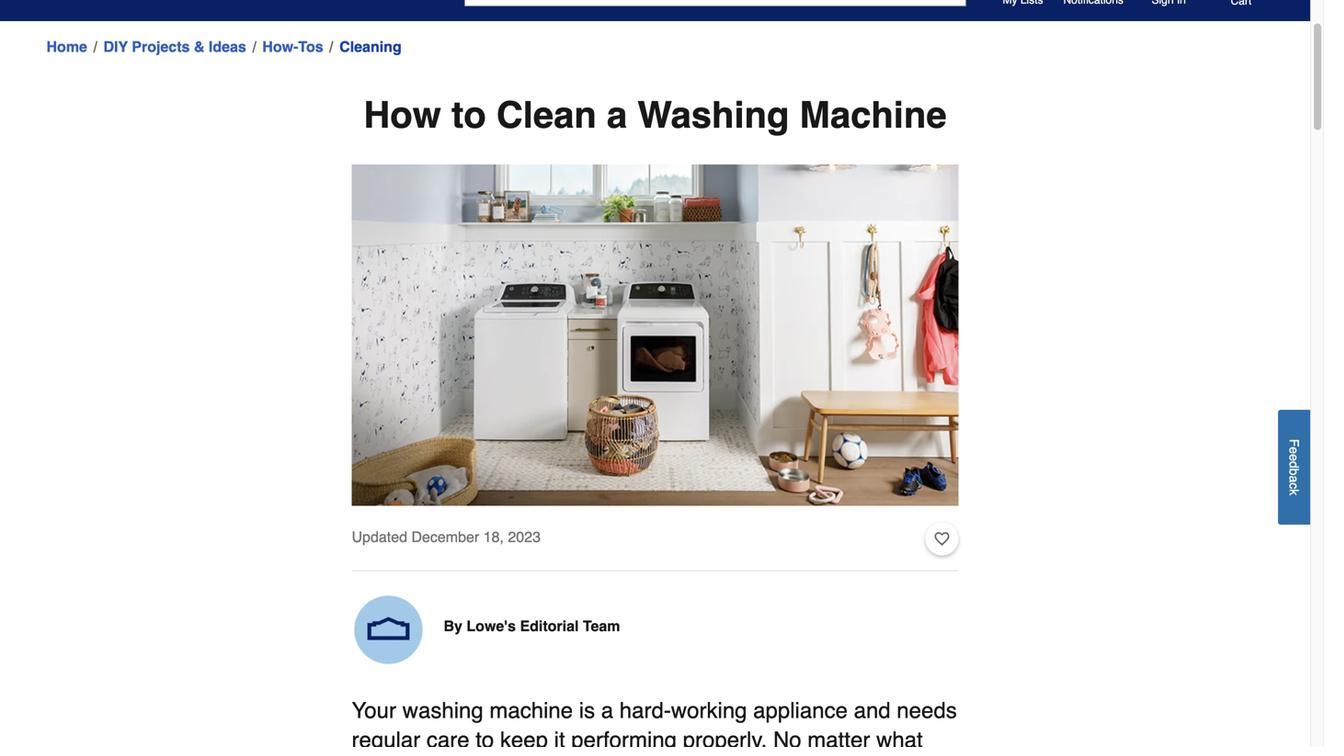 Task type: describe. For each thing, give the bounding box(es) containing it.
your
[[352, 698, 396, 724]]

tos
[[298, 38, 323, 55]]

how-tos
[[262, 38, 323, 55]]

no
[[773, 728, 801, 748]]

machine
[[490, 698, 573, 724]]

how-tos link
[[262, 36, 323, 58]]

it
[[554, 728, 565, 748]]

how
[[364, 94, 441, 136]]

2023
[[508, 529, 541, 546]]

home link
[[46, 36, 87, 58]]

updated
[[352, 529, 407, 546]]

december
[[411, 529, 479, 546]]

by lowe's editorial team
[[444, 618, 620, 635]]

lowe's editorial team image
[[352, 594, 425, 667]]

team
[[583, 618, 620, 635]]

is
[[579, 698, 595, 724]]

clean
[[496, 94, 597, 136]]

lowe's
[[467, 618, 516, 635]]

0 vertical spatial a
[[607, 94, 627, 136]]

c
[[1287, 483, 1302, 489]]

f
[[1287, 439, 1302, 447]]

properly.
[[683, 728, 767, 748]]

f e e d b a c k
[[1287, 439, 1302, 496]]

a inside button
[[1287, 476, 1302, 483]]

washing
[[637, 94, 789, 136]]

updated december 18, 2023
[[352, 529, 541, 546]]

hard-
[[620, 698, 671, 724]]

projects
[[132, 38, 190, 55]]

matter
[[808, 728, 870, 748]]

keep
[[500, 728, 548, 748]]

Search Query text field
[[465, 0, 883, 6]]

heart outline image
[[935, 529, 949, 550]]

performing
[[571, 728, 677, 748]]

diy projects & ideas link
[[103, 36, 246, 58]]



Task type: vqa. For each thing, say whether or not it's contained in the screenshot.
Video
no



Task type: locate. For each thing, give the bounding box(es) containing it.
1 vertical spatial a
[[1287, 476, 1302, 483]]

ideas
[[209, 38, 246, 55]]

diy projects & ideas
[[103, 38, 246, 55]]

to inside your washing machine is a hard-working appliance and needs regular care to keep it performing properly. no matter wha
[[476, 728, 494, 748]]

a
[[607, 94, 627, 136], [1287, 476, 1302, 483], [601, 698, 613, 724]]

2 vertical spatial a
[[601, 698, 613, 724]]

machine
[[800, 94, 947, 136]]

18,
[[483, 529, 504, 546]]

f e e d b a c k button
[[1278, 410, 1310, 525]]

washing
[[402, 698, 483, 724]]

a up "k"
[[1287, 476, 1302, 483]]

d
[[1287, 461, 1302, 468]]

your washing machine is a hard-working appliance and needs regular care to keep it performing properly. no matter wha
[[352, 698, 957, 748]]

diy
[[103, 38, 128, 55]]

cleaning
[[339, 38, 402, 55]]

k
[[1287, 489, 1302, 496]]

2 e from the top
[[1287, 454, 1302, 461]]

to right care
[[476, 728, 494, 748]]

care
[[427, 728, 469, 748]]

e up b
[[1287, 454, 1302, 461]]

how-
[[262, 38, 298, 55]]

how to clean a washing machine
[[364, 94, 947, 136]]

None search field
[[464, 0, 966, 23]]

appliance
[[753, 698, 848, 724]]

to right 'how'
[[451, 94, 486, 136]]

a right clean
[[607, 94, 627, 136]]

a laundry room with a washer and dryer and other essentials. image
[[352, 165, 959, 506]]

e
[[1287, 447, 1302, 454], [1287, 454, 1302, 461]]

cleaning link
[[339, 36, 402, 58]]

by
[[444, 618, 462, 635]]

a inside your washing machine is a hard-working appliance and needs regular care to keep it performing properly. no matter wha
[[601, 698, 613, 724]]

home
[[46, 38, 87, 55]]

e up 'd'
[[1287, 447, 1302, 454]]

b
[[1287, 468, 1302, 476]]

and
[[854, 698, 891, 724]]

to
[[451, 94, 486, 136], [476, 728, 494, 748]]

&
[[194, 38, 205, 55]]

0 vertical spatial to
[[451, 94, 486, 136]]

1 e from the top
[[1287, 447, 1302, 454]]

needs
[[897, 698, 957, 724]]

regular
[[352, 728, 420, 748]]

1 vertical spatial to
[[476, 728, 494, 748]]

working
[[671, 698, 747, 724]]

a right is
[[601, 698, 613, 724]]

editorial
[[520, 618, 579, 635]]



